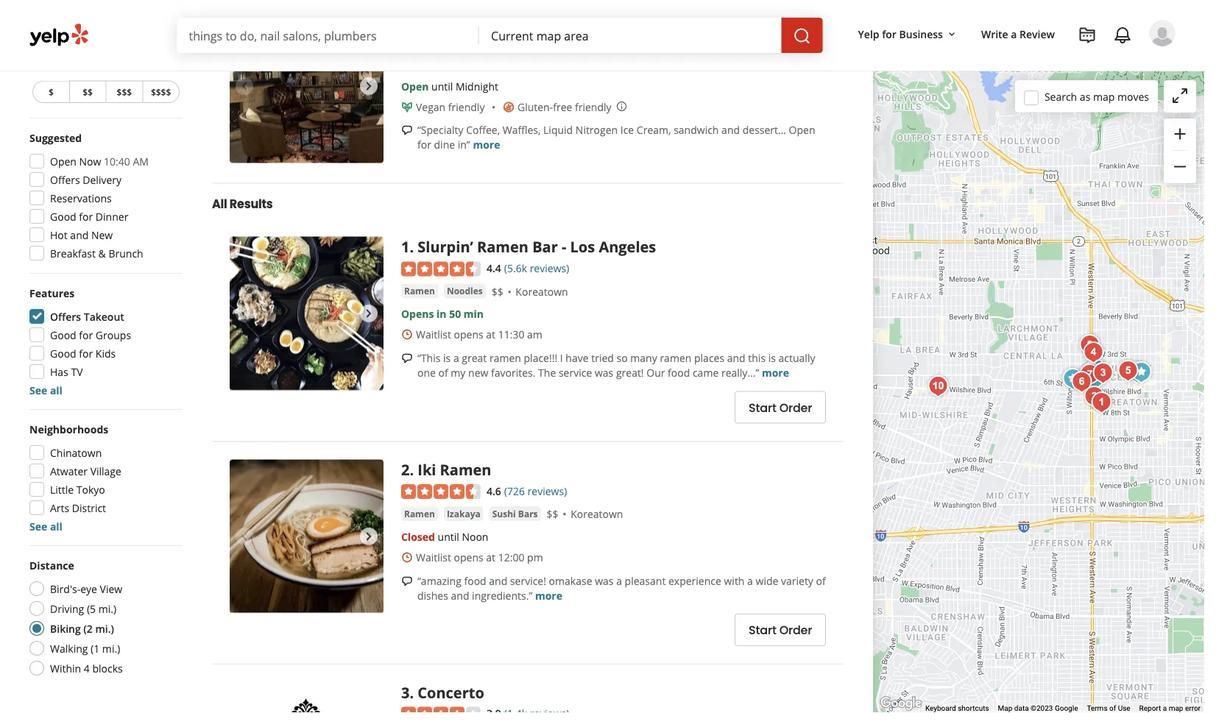 Task type: describe. For each thing, give the bounding box(es) containing it.
with
[[724, 574, 745, 588]]

coffee inside button
[[533, 57, 561, 70]]

kids
[[96, 346, 116, 360]]

16 clock v2 image
[[401, 329, 413, 341]]

$$$$
[[151, 86, 171, 98]]

as
[[1080, 90, 1091, 104]]

good for good for groups
[[50, 328, 76, 342]]

slurpin' ramen bar - los angeles link
[[418, 237, 656, 257]]

izakaya
[[447, 508, 481, 520]]

opens for iki
[[454, 550, 484, 564]]

projects image
[[1079, 27, 1096, 44]]

cassell's hamburgers image
[[1114, 356, 1143, 386]]

slideshow element for 2
[[230, 460, 384, 614]]

free
[[553, 100, 572, 114]]

frozen
[[459, 57, 489, 70]]

more for slurpin' ramen bar - los angeles
[[762, 366, 789, 380]]

service!
[[510, 574, 546, 588]]

0 vertical spatial reviews)
[[528, 34, 567, 48]]

a left pleasant
[[616, 574, 622, 588]]

offers for offers delivery
[[50, 173, 80, 187]]

and up the ingredients."
[[489, 574, 508, 588]]

$ button
[[32, 81, 69, 103]]

0 vertical spatial koreatown
[[633, 57, 685, 71]]

until for until midnight
[[432, 79, 453, 93]]

zoom in image
[[1171, 125, 1189, 143]]

start for iki ramen
[[749, 622, 777, 639]]

open now 10:40 am
[[50, 154, 149, 168]]

(788 reviews) link
[[504, 32, 567, 48]]

sushi
[[492, 508, 516, 520]]

4.6 link
[[487, 483, 501, 498]]

12:00
[[498, 550, 525, 564]]

1 next image from the top
[[360, 77, 378, 95]]

offers takeout
[[50, 310, 124, 324]]

see all for arts
[[29, 519, 63, 533]]

suggested
[[29, 131, 82, 145]]

ice cream & frozen yogurt
[[404, 57, 521, 70]]

more link for iki ramen
[[535, 589, 563, 603]]

previous image for closed
[[236, 528, 253, 545]]

ramen up closed
[[404, 508, 435, 520]]

Find text field
[[189, 27, 468, 43]]

walking
[[50, 642, 88, 656]]

offers inside "2 filters biking (2 mi.) • offers takeout"
[[90, 42, 116, 54]]

bar
[[532, 237, 558, 257]]

waitlist for slurpin'
[[416, 328, 451, 342]]

$$ button
[[69, 81, 106, 103]]

and inside "specialty coffee, waffles, liquid nitrogen ice cream, sandwich and dessert… open for dine in"
[[722, 123, 740, 137]]

(726
[[504, 484, 525, 498]]

closed until noon
[[401, 530, 488, 544]]

ramen up opens
[[404, 285, 435, 297]]

many
[[630, 351, 657, 365]]

map for error
[[1169, 704, 1184, 713]]

1 vertical spatial biking
[[50, 622, 81, 636]]

11:30
[[498, 328, 525, 342]]

vegan
[[416, 100, 446, 114]]

yogurt
[[491, 57, 521, 70]]

16 speech v2 image for "specialty
[[401, 125, 413, 136]]

atwater village
[[50, 464, 121, 478]]

a inside "link"
[[1011, 27, 1017, 41]]

(726 reviews) link
[[504, 483, 567, 498]]

2 horizontal spatial of
[[1110, 704, 1116, 713]]

1 friendly from the left
[[448, 100, 485, 114]]

coffee & tea button
[[530, 56, 591, 71]]

reviews) for 2 . iki ramen
[[528, 484, 567, 498]]

a inside "this is a great ramen place!!! i have tried so many ramen places and this is actually one of my new favorites. the service was great!  our food came really…"
[[453, 351, 459, 365]]

"specialty
[[417, 123, 463, 137]]

atwater
[[50, 464, 88, 478]]

midnight
[[456, 79, 498, 93]]

open inside "specialty coffee, waffles, liquid nitrogen ice cream, sandwich and dessert… open for dine in"
[[789, 123, 815, 137]]

1 slideshow element from the top
[[230, 9, 384, 163]]

omakase
[[549, 574, 592, 588]]

eye
[[80, 582, 97, 596]]

previous image for open
[[236, 77, 253, 95]]

great
[[462, 351, 487, 365]]

•
[[85, 42, 88, 54]]

of inside "this is a great ramen place!!! i have tried so many ramen places and this is actually one of my new favorites. the service was great!  our food came really…"
[[438, 366, 448, 380]]

bars
[[518, 508, 538, 520]]

map
[[998, 704, 1013, 713]]

group containing suggested
[[25, 130, 183, 265]]

1 vertical spatial iki ramen image
[[230, 460, 384, 614]]

all for arts
[[50, 519, 63, 533]]

$$$
[[117, 86, 132, 98]]

good for good for kids
[[50, 346, 76, 360]]

mi.) for (1
[[102, 642, 120, 656]]

"specialty coffee, waffles, liquid nitrogen ice cream, sandwich and dessert… open for dine in"
[[417, 123, 815, 152]]

for for groups
[[79, 328, 93, 342]]

16 clock v2 image
[[401, 552, 413, 564]]

ramen link for slurpin'
[[401, 284, 438, 298]]

concerto bakery image
[[1123, 358, 1152, 387]]

see all button for has tv
[[29, 383, 63, 397]]

slideshow element for 1
[[230, 237, 384, 391]]

hot
[[50, 228, 68, 242]]

at for slurpin'
[[486, 328, 496, 342]]

ramen button for iki ramen
[[401, 507, 438, 521]]

map region
[[751, 62, 1205, 713]]

4 star rating image
[[401, 34, 481, 49]]

2 friendly from the left
[[575, 100, 612, 114]]

write a review
[[981, 27, 1055, 41]]

izakaya button
[[444, 507, 484, 521]]

for for dinner
[[79, 209, 93, 223]]

delivery
[[83, 173, 122, 187]]

the
[[538, 366, 556, 380]]

mo's house of axe image
[[1077, 359, 1106, 388]]

starbucks image
[[1080, 364, 1109, 394]]

0 horizontal spatial coffee
[[476, 9, 523, 30]]

ramen up 4.4 link
[[477, 237, 529, 257]]

0 vertical spatial iki ramen image
[[1080, 382, 1109, 412]]

district
[[72, 501, 106, 515]]

bird's-
[[50, 582, 80, 596]]

search image
[[793, 27, 811, 45]]

opens
[[401, 307, 434, 321]]

am
[[133, 154, 149, 168]]

all
[[212, 196, 227, 213]]

see for arts
[[29, 519, 47, 533]]

one
[[417, 366, 436, 380]]

2 for 2 filters biking (2 mi.) • offers takeout
[[29, 28, 35, 42]]

all for has
[[50, 383, 63, 397]]

melo melo coconut dessert image
[[1127, 358, 1156, 387]]

terms of use link
[[1087, 704, 1131, 713]]

this
[[748, 351, 766, 365]]

mi.) for (2
[[95, 622, 114, 636]]

our
[[647, 366, 665, 380]]

start order link for slurpin' ramen bar - los angeles
[[735, 391, 826, 424]]

slurpin' ramen bar - los angeles image
[[230, 237, 384, 391]]

a right the with
[[747, 574, 753, 588]]

"amazing food and service!   omakase was a pleasant experience with a wide variety of dishes and ingredients."
[[417, 574, 826, 603]]

none field "near"
[[491, 27, 770, 43]]

awesome coffee link
[[401, 9, 523, 30]]

pm
[[527, 550, 543, 564]]

reviews) for 1 . slurpin' ramen bar - los angeles
[[530, 261, 569, 275]]

(5.6k
[[504, 261, 527, 275]]

was inside "this is a great ramen place!!! i have tried so many ramen places and this is actually one of my new favorites. the service was great!  our food came really…"
[[595, 366, 614, 380]]

new
[[468, 366, 488, 380]]

awesome coffee
[[401, 9, 523, 30]]

16 chevron down v2 image
[[946, 28, 958, 40]]

slurpin' ramen bar - los angeles image
[[1087, 388, 1117, 417]]

noodles button
[[444, 284, 486, 298]]

village
[[90, 464, 121, 478]]

great!
[[616, 366, 644, 380]]

order for 1 . slurpin' ramen bar - los angeles
[[779, 399, 812, 416]]

4.4 link
[[487, 260, 501, 275]]

biking (2 mi.)
[[50, 622, 114, 636]]

groups
[[96, 328, 131, 342]]

sushi bars
[[492, 508, 538, 520]]

$$$$ button
[[142, 81, 180, 103]]

izakaya link
[[444, 507, 484, 521]]

open for open until midnight
[[401, 79, 429, 93]]

3 . from the top
[[410, 683, 414, 703]]

6xs coffee image
[[1081, 355, 1111, 384]]

places
[[694, 351, 725, 365]]

google
[[1055, 704, 1078, 713]]

4.6 star rating image
[[401, 484, 481, 499]]

. for 1
[[410, 237, 414, 257]]

pleasant
[[625, 574, 666, 588]]

concerto image
[[1089, 359, 1118, 388]]

waitlist for iki
[[416, 550, 451, 564]]

(5.6k reviews)
[[504, 261, 569, 275]]

open until midnight
[[401, 79, 498, 93]]

noodles
[[447, 285, 483, 297]]

angeles
[[599, 237, 656, 257]]

"this
[[417, 351, 441, 365]]

and down "amazing
[[451, 589, 469, 603]]

neighborhoods
[[29, 422, 108, 436]]



Task type: locate. For each thing, give the bounding box(es) containing it.
koreatown down '(5.6k reviews)'
[[516, 284, 568, 298]]

coffee,
[[466, 123, 500, 137]]

2 see all button from the top
[[29, 519, 63, 533]]

ice left the cream, on the right top of the page
[[621, 123, 634, 137]]

& inside 'button'
[[450, 57, 457, 70]]

slideshow element
[[230, 9, 384, 163], [230, 237, 384, 391], [230, 460, 384, 614]]

2 horizontal spatial more
[[762, 366, 789, 380]]

1 horizontal spatial 2
[[401, 460, 410, 480]]

expand map image
[[1171, 87, 1189, 104]]

4.0 link
[[487, 32, 501, 48]]

0 vertical spatial food
[[668, 366, 690, 380]]

see up distance
[[29, 519, 47, 533]]

start order down actually
[[749, 399, 812, 416]]

more down this
[[762, 366, 789, 380]]

of left my
[[438, 366, 448, 380]]

of right variety
[[816, 574, 826, 588]]

0 horizontal spatial more link
[[473, 138, 500, 152]]

1 . slurpin' ramen bar - los angeles
[[401, 237, 656, 257]]

friendly up "nitrogen"
[[575, 100, 612, 114]]

ice
[[404, 57, 417, 70], [621, 123, 634, 137]]

1 horizontal spatial (2
[[83, 622, 93, 636]]

1 vertical spatial ice
[[621, 123, 634, 137]]

1 ramen link from the top
[[401, 284, 438, 298]]

group
[[1164, 119, 1196, 183], [25, 130, 183, 265], [25, 286, 183, 398], [25, 422, 183, 534]]

next image left opens
[[360, 305, 378, 323]]

waitlist down in
[[416, 328, 451, 342]]

error
[[1185, 704, 1201, 713]]

until left noon
[[438, 530, 459, 544]]

offers down features
[[50, 310, 81, 324]]

yelp for business button
[[852, 21, 964, 47]]

2 order from the top
[[779, 622, 812, 639]]

for for kids
[[79, 346, 93, 360]]

2 . from the top
[[410, 460, 414, 480]]

slurpin'
[[418, 237, 473, 257]]

1 see from the top
[[29, 383, 47, 397]]

2 vertical spatial .
[[410, 683, 414, 703]]

cream
[[419, 57, 448, 70]]

food inside "amazing food and service!   omakase was a pleasant experience with a wide variety of dishes and ingredients."
[[464, 574, 486, 588]]

info icon image
[[616, 101, 628, 112], [616, 101, 628, 112]]

0 vertical spatial start order link
[[735, 391, 826, 424]]

waffles,
[[503, 123, 541, 137]]

2 inside "2 filters biking (2 mi.) • offers takeout"
[[29, 28, 35, 42]]

0 horizontal spatial of
[[438, 366, 448, 380]]

ramen
[[477, 237, 529, 257], [404, 285, 435, 297], [440, 460, 491, 480], [404, 508, 435, 520]]

1 16 speech v2 image from the top
[[401, 125, 413, 136]]

more for iki ramen
[[535, 589, 563, 603]]

see all for has
[[29, 383, 63, 397]]

breakfast
[[50, 246, 96, 260]]

hae ha heng thai bistro image
[[1075, 331, 1105, 360]]

of inside "amazing food and service!   omakase was a pleasant experience with a wide variety of dishes and ingredients."
[[816, 574, 826, 588]]

for down offers takeout
[[79, 328, 93, 342]]

0 vertical spatial at
[[486, 328, 496, 342]]

1 vertical spatial previous image
[[236, 528, 253, 545]]

3 good from the top
[[50, 346, 76, 360]]

1 vertical spatial 2
[[401, 460, 410, 480]]

start order for iki ramen
[[749, 622, 812, 639]]

at left 12:00
[[486, 550, 496, 564]]

ramen button for slurpin' ramen bar - los angeles
[[401, 284, 438, 298]]

1 horizontal spatial $$
[[492, 284, 503, 298]]

1 vertical spatial start
[[749, 622, 777, 639]]

the kimbap image
[[1079, 338, 1109, 367]]

0 horizontal spatial is
[[443, 351, 451, 365]]

ice left cream
[[404, 57, 417, 70]]

waitlist
[[416, 328, 451, 342], [416, 550, 451, 564]]

$$ down "4.4"
[[492, 284, 503, 298]]

google image
[[877, 694, 926, 713]]

1 at from the top
[[486, 328, 496, 342]]

16 gluten free v2 image
[[503, 101, 515, 113]]

write a review link
[[976, 21, 1061, 47]]

1 horizontal spatial more
[[535, 589, 563, 603]]

2 opens from the top
[[454, 550, 484, 564]]

ramen up favorites.
[[490, 351, 521, 365]]

use
[[1118, 704, 1131, 713]]

. left slurpin'
[[410, 237, 414, 257]]

reviews) up bars
[[528, 484, 567, 498]]

biking inside "2 filters biking (2 mi.) • offers takeout"
[[29, 42, 55, 54]]

2 start order from the top
[[749, 622, 812, 639]]

mi.) right (1
[[102, 642, 120, 656]]

biking down filters
[[29, 42, 55, 54]]

good for dinner
[[50, 209, 128, 223]]

1 vertical spatial food
[[464, 574, 486, 588]]

2 left 'iki'
[[401, 460, 410, 480]]

4.6
[[487, 484, 501, 498]]

0 vertical spatial until
[[432, 79, 453, 93]]

1 good from the top
[[50, 209, 76, 223]]

awesome
[[401, 9, 472, 30]]

0 vertical spatial 16 speech v2 image
[[401, 125, 413, 136]]

next image for 2 . iki ramen
[[360, 528, 378, 545]]

for inside "specialty coffee, waffles, liquid nitrogen ice cream, sandwich and dessert… open for dine in"
[[417, 138, 431, 152]]

start order for slurpin' ramen bar - los angeles
[[749, 399, 812, 416]]

1 vertical spatial open
[[789, 123, 815, 137]]

coffee down (788 reviews)
[[533, 57, 561, 70]]

all down arts
[[50, 519, 63, 533]]

0 vertical spatial was
[[595, 366, 614, 380]]

0 horizontal spatial more
[[473, 138, 500, 152]]

4.4
[[487, 261, 501, 275]]

little tokyo
[[50, 483, 105, 497]]

tried
[[591, 351, 614, 365]]

1 horizontal spatial iki ramen image
[[1080, 382, 1109, 412]]

©2023
[[1031, 704, 1053, 713]]

report a map error link
[[1139, 704, 1201, 713]]

group containing features
[[25, 286, 183, 398]]

at left 11:30
[[486, 328, 496, 342]]

biking
[[29, 42, 55, 54], [50, 622, 81, 636]]

filters
[[38, 28, 69, 42]]

good up the hot
[[50, 209, 76, 223]]

(788
[[504, 34, 525, 48]]

1 horizontal spatial coffee
[[533, 57, 561, 70]]

terms
[[1087, 704, 1108, 713]]

2 vertical spatial more
[[535, 589, 563, 603]]

order down variety
[[779, 622, 812, 639]]

1 waitlist from the top
[[416, 328, 451, 342]]

yelp
[[858, 27, 880, 41]]

offers for offers takeout
[[50, 310, 81, 324]]

more link down this
[[762, 366, 789, 380]]

all results
[[212, 196, 273, 213]]

awesome coffee image
[[230, 9, 384, 163]]

2 for 2 . iki ramen
[[401, 460, 410, 480]]

within
[[50, 662, 81, 676]]

see all down has
[[29, 383, 63, 397]]

0 vertical spatial offers
[[90, 42, 116, 54]]

moves
[[1118, 90, 1149, 104]]

1 vertical spatial $$
[[492, 284, 503, 298]]

1 horizontal spatial &
[[450, 57, 457, 70]]

all down has
[[50, 383, 63, 397]]

16 speech v2 image left "this
[[401, 353, 413, 365]]

0 horizontal spatial food
[[464, 574, 486, 588]]

service
[[559, 366, 592, 380]]

ramen up our
[[660, 351, 692, 365]]

1 start order from the top
[[749, 399, 812, 416]]

mi.) up (1
[[95, 622, 114, 636]]

actually
[[779, 351, 815, 365]]

and up breakfast
[[70, 228, 89, 242]]

california rock'n sushi - los angeles image
[[1075, 360, 1105, 389]]

for right yelp
[[882, 27, 897, 41]]

see all button down has
[[29, 383, 63, 397]]

business
[[899, 27, 943, 41]]

tokyo
[[76, 483, 105, 497]]

next image down find text field
[[360, 77, 378, 95]]

3 slideshow element from the top
[[230, 460, 384, 614]]

map right as
[[1093, 90, 1115, 104]]

1 none field from the left
[[189, 27, 468, 43]]

data
[[1014, 704, 1029, 713]]

& left tea
[[563, 57, 570, 70]]

see all button for arts district
[[29, 519, 63, 533]]

takeout up $$$
[[118, 42, 151, 54]]

have
[[566, 351, 589, 365]]

ramen
[[490, 351, 521, 365], [660, 351, 692, 365]]

1 horizontal spatial more link
[[535, 589, 563, 603]]

1 vertical spatial reviews)
[[530, 261, 569, 275]]

mi.) for (5
[[98, 602, 116, 616]]

gluten-free friendly
[[518, 100, 612, 114]]

biking down driving
[[50, 622, 81, 636]]

gluten-
[[518, 100, 553, 114]]

user actions element
[[846, 18, 1196, 109]]

for left dine at the top of the page
[[417, 138, 431, 152]]

more down coffee,
[[473, 138, 500, 152]]

more link for slurpin' ramen bar - los angeles
[[762, 366, 789, 380]]

wide
[[756, 574, 779, 588]]

0 vertical spatial (2
[[57, 42, 65, 54]]

2 good from the top
[[50, 328, 76, 342]]

was right omakase
[[595, 574, 614, 588]]

good for good for dinner
[[50, 209, 76, 223]]

1 start from the top
[[749, 399, 777, 416]]

order for 2 . iki ramen
[[779, 622, 812, 639]]

food inside "this is a great ramen place!!! i have tried so many ramen places and this is actually one of my new favorites. the service was great!  our food came really…"
[[668, 366, 690, 380]]

2 vertical spatial more link
[[535, 589, 563, 603]]

features
[[29, 286, 75, 300]]

16 speech v2 image for "this
[[401, 353, 413, 365]]

is right this
[[768, 351, 776, 365]]

& inside button
[[563, 57, 570, 70]]

2 horizontal spatial koreatown
[[633, 57, 685, 71]]

2 is from the left
[[768, 351, 776, 365]]

1 is from the left
[[443, 351, 451, 365]]

3 next image from the top
[[360, 528, 378, 545]]

previous image
[[236, 305, 253, 323]]

distance
[[29, 558, 74, 572]]

open right dessert…
[[789, 123, 815, 137]]

food right our
[[668, 366, 690, 380]]

1
[[401, 237, 410, 257]]

little
[[50, 483, 74, 497]]

opens down min
[[454, 328, 484, 342]]

3.9 star rating image
[[401, 707, 481, 713]]

1 vertical spatial slideshow element
[[230, 237, 384, 391]]

start order link for iki ramen
[[735, 614, 826, 646]]

0 horizontal spatial koreatown
[[516, 284, 568, 298]]

0 vertical spatial more link
[[473, 138, 500, 152]]

(2 up walking (1 mi.)
[[83, 622, 93, 636]]

option group containing distance
[[25, 558, 183, 680]]

16 speech v2 image
[[401, 125, 413, 136], [401, 353, 413, 365]]

$$ for 1 . slurpin' ramen bar - los angeles
[[492, 284, 503, 298]]

2 none field from the left
[[491, 27, 770, 43]]

0 horizontal spatial 2
[[29, 28, 35, 42]]

bird's-eye view
[[50, 582, 122, 596]]

offers up reservations
[[50, 173, 80, 187]]

(788 reviews)
[[504, 34, 567, 48]]

0 vertical spatial previous image
[[236, 77, 253, 95]]

0 vertical spatial of
[[438, 366, 448, 380]]

start
[[749, 399, 777, 416], [749, 622, 777, 639]]

0 vertical spatial ramen button
[[401, 284, 438, 298]]

2 ramen link from the top
[[401, 507, 438, 521]]

0 horizontal spatial friendly
[[448, 100, 485, 114]]

ice cream & frozen yogurt button
[[401, 56, 524, 71]]

ramen up 4.6 star rating 'image'
[[440, 460, 491, 480]]

good up good for kids
[[50, 328, 76, 342]]

none field find
[[189, 27, 468, 43]]

group containing neighborhoods
[[25, 422, 183, 534]]

1 vertical spatial coffee
[[533, 57, 561, 70]]

$$ for 2 . iki ramen
[[547, 507, 559, 521]]

2 horizontal spatial open
[[789, 123, 815, 137]]

2 previous image from the top
[[236, 528, 253, 545]]

4.4 star rating image
[[401, 262, 481, 276]]

2 vertical spatial reviews)
[[528, 484, 567, 498]]

next image
[[360, 77, 378, 95], [360, 305, 378, 323], [360, 528, 378, 545]]

1 vertical spatial see
[[29, 519, 47, 533]]

for down good for groups
[[79, 346, 93, 360]]

met him at a bar image
[[924, 372, 953, 401]]

0 vertical spatial .
[[410, 237, 414, 257]]

liquid
[[543, 123, 573, 137]]

2 vertical spatial offers
[[50, 310, 81, 324]]

see for has
[[29, 383, 47, 397]]

& for coffee & tea
[[563, 57, 570, 70]]

mi.) right (5
[[98, 602, 116, 616]]

experience
[[669, 574, 721, 588]]

1 start order link from the top
[[735, 391, 826, 424]]

notifications image
[[1114, 27, 1132, 44]]

reservations
[[50, 191, 112, 205]]

start order link down actually
[[735, 391, 826, 424]]

0 vertical spatial see all
[[29, 383, 63, 397]]

ramen link for iki
[[401, 507, 438, 521]]

vegan friendly
[[416, 100, 485, 114]]

takeout inside "2 filters biking (2 mi.) • offers takeout"
[[118, 42, 151, 54]]

previous image
[[236, 77, 253, 95], [236, 528, 253, 545]]

mi.) inside "2 filters biking (2 mi.) • offers takeout"
[[67, 42, 82, 54]]

next image left closed
[[360, 528, 378, 545]]

1 . from the top
[[410, 237, 414, 257]]

open down suggested
[[50, 154, 77, 168]]

ramen button up opens
[[401, 284, 438, 298]]

0 vertical spatial all
[[50, 383, 63, 397]]

1 vertical spatial offers
[[50, 173, 80, 187]]

for inside button
[[882, 27, 897, 41]]

ramen button up closed
[[401, 507, 438, 521]]

2 16 speech v2 image from the top
[[401, 353, 413, 365]]

$$ inside button
[[83, 86, 93, 98]]

2 at from the top
[[486, 550, 496, 564]]

2 all from the top
[[50, 519, 63, 533]]

at for iki
[[486, 550, 496, 564]]

is right "this
[[443, 351, 451, 365]]

16 vegan v2 image
[[401, 101, 413, 113]]

ice inside 'button'
[[404, 57, 417, 70]]

awesome coffee image
[[1058, 364, 1088, 394]]

opens
[[454, 328, 484, 342], [454, 550, 484, 564]]

for up hot and new
[[79, 209, 93, 223]]

0 vertical spatial ice
[[404, 57, 417, 70]]

food down 'waitlist opens at 12:00 pm'
[[464, 574, 486, 588]]

koreatown for 2 . iki ramen
[[571, 507, 623, 521]]

1 horizontal spatial ice
[[621, 123, 634, 137]]

0 horizontal spatial $$
[[83, 86, 93, 98]]

2 see all from the top
[[29, 519, 63, 533]]

closed
[[401, 530, 435, 544]]

1 vertical spatial good
[[50, 328, 76, 342]]

1 vertical spatial takeout
[[84, 310, 124, 324]]

was
[[595, 366, 614, 380], [595, 574, 614, 588]]

&
[[450, 57, 457, 70], [563, 57, 570, 70], [98, 246, 106, 260]]

1 vertical spatial was
[[595, 574, 614, 588]]

waitlist down closed until noon
[[416, 550, 451, 564]]

1 horizontal spatial open
[[401, 79, 429, 93]]

1 vertical spatial next image
[[360, 305, 378, 323]]

driving (5 mi.)
[[50, 602, 116, 616]]

of left use
[[1110, 704, 1116, 713]]

None search field
[[177, 18, 826, 53]]

(2 inside "2 filters biking (2 mi.) • offers takeout"
[[57, 42, 65, 54]]

walking (1 mi.)
[[50, 642, 120, 656]]

ice cream & frozen yogurt link
[[401, 56, 524, 71]]

Near text field
[[491, 27, 770, 43]]

1 vertical spatial at
[[486, 550, 496, 564]]

has tv
[[50, 365, 83, 379]]

1 vertical spatial all
[[50, 519, 63, 533]]

1 see all from the top
[[29, 383, 63, 397]]

2 vertical spatial of
[[1110, 704, 1116, 713]]

2 start order link from the top
[[735, 614, 826, 646]]

map for moves
[[1093, 90, 1115, 104]]

more link down service! in the left of the page
[[535, 589, 563, 603]]

None field
[[189, 27, 468, 43], [491, 27, 770, 43]]

(2 down filters
[[57, 42, 65, 54]]

iki ramen image
[[1080, 382, 1109, 412], [230, 460, 384, 614]]

open up 16 vegan v2 image
[[401, 79, 429, 93]]

and inside "this is a great ramen place!!! i have tried so many ramen places and this is actually one of my new favorites. the service was great!  our food came really…"
[[727, 351, 746, 365]]

map
[[1093, 90, 1115, 104], [1169, 704, 1184, 713]]

keyboard shortcuts button
[[925, 704, 989, 713]]

2 vertical spatial slideshow element
[[230, 460, 384, 614]]

2 horizontal spatial $$
[[547, 507, 559, 521]]

order down actually
[[779, 399, 812, 416]]

2 ramen button from the top
[[401, 507, 438, 521]]

coffee up 4.0 "link"
[[476, 9, 523, 30]]

1 all from the top
[[50, 383, 63, 397]]

see all down arts
[[29, 519, 63, 533]]

0 vertical spatial ramen link
[[401, 284, 438, 298]]

and left dessert…
[[722, 123, 740, 137]]

& for breakfast & brunch
[[98, 246, 106, 260]]

1 vertical spatial koreatown
[[516, 284, 568, 298]]

good
[[50, 209, 76, 223], [50, 328, 76, 342], [50, 346, 76, 360]]

2 ramen from the left
[[660, 351, 692, 365]]

0 vertical spatial slideshow element
[[230, 9, 384, 163]]

dinner
[[96, 209, 128, 223]]

0 vertical spatial $$
[[83, 86, 93, 98]]

open for open now 10:40 am
[[50, 154, 77, 168]]

start order down wide
[[749, 622, 812, 639]]

1 vertical spatial see all
[[29, 519, 63, 533]]

ramen link
[[401, 284, 438, 298], [401, 507, 438, 521]]

1 vertical spatial waitlist
[[416, 550, 451, 564]]

1 vertical spatial map
[[1169, 704, 1184, 713]]

2 next image from the top
[[360, 305, 378, 323]]

2 vertical spatial good
[[50, 346, 76, 360]]

favorites.
[[491, 366, 536, 380]]

. left 'iki'
[[410, 460, 414, 480]]

place!!!
[[524, 351, 558, 365]]

reviews) down bar at the top left of the page
[[530, 261, 569, 275]]

1 vertical spatial more
[[762, 366, 789, 380]]

koreatown for 1 . slurpin' ramen bar - los angeles
[[516, 284, 568, 298]]

2 horizontal spatial &
[[563, 57, 570, 70]]

offers right •
[[90, 42, 116, 54]]

1 ramen from the left
[[490, 351, 521, 365]]

1 vertical spatial order
[[779, 622, 812, 639]]

map left error
[[1169, 704, 1184, 713]]

1 vertical spatial ramen link
[[401, 507, 438, 521]]

1 horizontal spatial none field
[[491, 27, 770, 43]]

1 horizontal spatial koreatown
[[571, 507, 623, 521]]

option group
[[25, 558, 183, 680]]

& right cream
[[450, 57, 457, 70]]

0 horizontal spatial none field
[[189, 27, 468, 43]]

0 vertical spatial map
[[1093, 90, 1115, 104]]

takeout up the groups
[[84, 310, 124, 324]]

1 vertical spatial of
[[816, 574, 826, 588]]

1 see all button from the top
[[29, 383, 63, 397]]

start down really…"
[[749, 399, 777, 416]]

0 vertical spatial coffee
[[476, 9, 523, 30]]

see all button
[[29, 383, 63, 397], [29, 519, 63, 533]]

0 vertical spatial opens
[[454, 328, 484, 342]]

. for 2
[[410, 460, 414, 480]]

0 horizontal spatial map
[[1093, 90, 1115, 104]]

opens for slurpin'
[[454, 328, 484, 342]]

more link down coffee,
[[473, 138, 500, 152]]

1 opens from the top
[[454, 328, 484, 342]]

2 left filters
[[29, 28, 35, 42]]

takeout
[[118, 42, 151, 54], [84, 310, 124, 324]]

iki
[[418, 460, 436, 480]]

1 horizontal spatial food
[[668, 366, 690, 380]]

$$ left $$$ button
[[83, 86, 93, 98]]

korea town pizza company image
[[1067, 367, 1097, 397]]

opens in 50 min
[[401, 307, 484, 321]]

2 see from the top
[[29, 519, 47, 533]]

search as map moves
[[1045, 90, 1149, 104]]

& down new
[[98, 246, 106, 260]]

0 horizontal spatial &
[[98, 246, 106, 260]]

ice inside "specialty coffee, waffles, liquid nitrogen ice cream, sandwich and dessert… open for dine in"
[[621, 123, 634, 137]]

2 slideshow element from the top
[[230, 237, 384, 391]]

"amazing
[[417, 574, 462, 588]]

keyboard shortcuts
[[925, 704, 989, 713]]

friendly down midnight
[[448, 100, 485, 114]]

mateo r. image
[[1149, 20, 1176, 46]]

a up my
[[453, 351, 459, 365]]

really…"
[[721, 366, 759, 380]]

1 previous image from the top
[[236, 77, 253, 95]]

0 horizontal spatial open
[[50, 154, 77, 168]]

1 ramen button from the top
[[401, 284, 438, 298]]

0 vertical spatial see all button
[[29, 383, 63, 397]]

was down tried
[[595, 366, 614, 380]]

and up really…"
[[727, 351, 746, 365]]

start down wide
[[749, 622, 777, 639]]

tea
[[572, 57, 588, 70]]

2 waitlist from the top
[[416, 550, 451, 564]]

-
[[562, 237, 566, 257]]

2 start from the top
[[749, 622, 777, 639]]

start for slurpin' ramen bar - los angeles
[[749, 399, 777, 416]]

1 horizontal spatial is
[[768, 351, 776, 365]]

2 vertical spatial koreatown
[[571, 507, 623, 521]]

until for until noon
[[438, 530, 459, 544]]

next image for 1 . slurpin' ramen bar - los angeles
[[360, 305, 378, 323]]

0 vertical spatial next image
[[360, 77, 378, 95]]

16 speech v2 image down 16 vegan v2 image
[[401, 125, 413, 136]]

0 horizontal spatial (2
[[57, 42, 65, 54]]

1 order from the top
[[779, 399, 812, 416]]

see up neighborhoods
[[29, 383, 47, 397]]

2 filters biking (2 mi.) • offers takeout
[[29, 28, 151, 54]]

for for business
[[882, 27, 897, 41]]

2 vertical spatial next image
[[360, 528, 378, 545]]

0 vertical spatial more
[[473, 138, 500, 152]]

a right report
[[1163, 704, 1167, 713]]

16 speech v2 image
[[401, 576, 413, 587]]

more down service! in the left of the page
[[535, 589, 563, 603]]

was inside "amazing food and service!   omakase was a pleasant experience with a wide variety of dishes and ingredients."
[[595, 574, 614, 588]]

zoom out image
[[1171, 158, 1189, 176]]

a right 'write'
[[1011, 27, 1017, 41]]

1 vertical spatial opens
[[454, 550, 484, 564]]



Task type: vqa. For each thing, say whether or not it's contained in the screenshot.
California Rock'n Sushi - Los Angeles icon
yes



